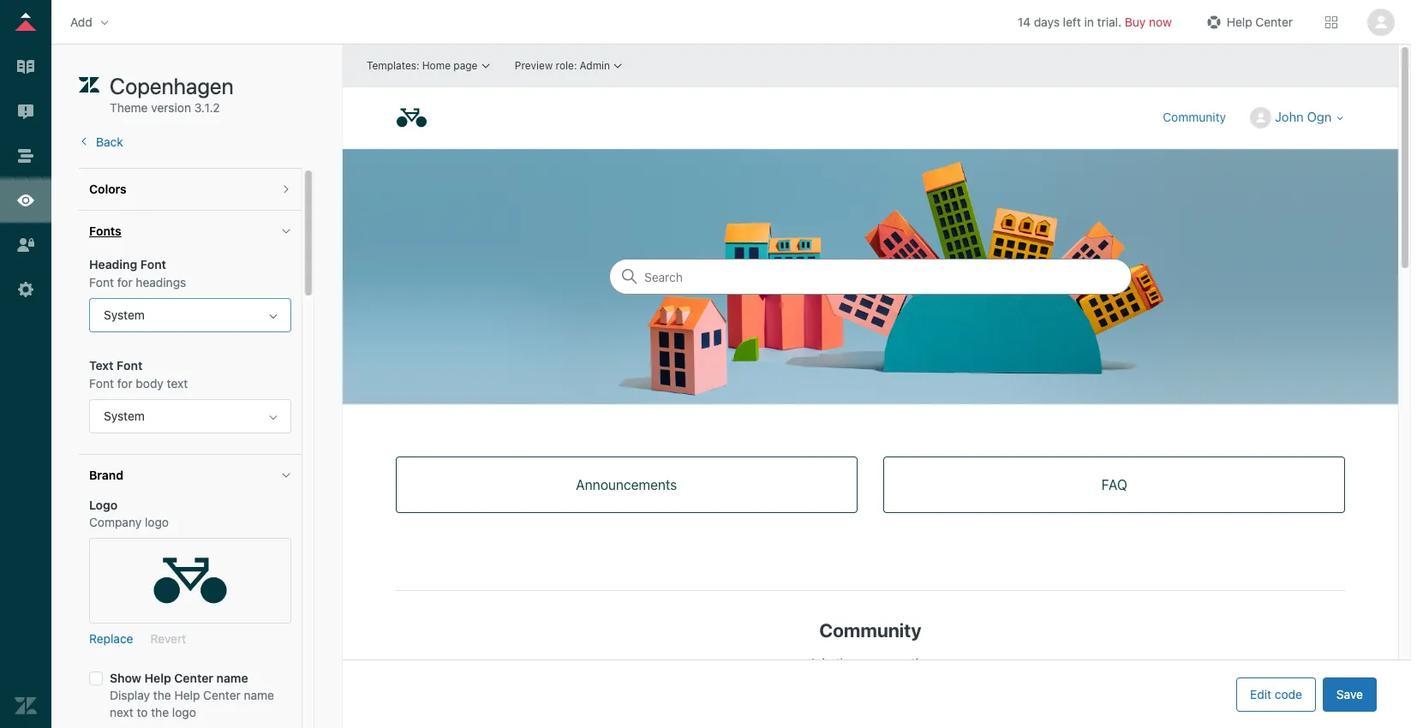 Task type: locate. For each thing, give the bounding box(es) containing it.
copenhagen
[[110, 73, 234, 99]]

1 system from the top
[[104, 308, 145, 322]]

system button down text
[[89, 399, 291, 433]]

name
[[216, 670, 248, 685], [244, 688, 274, 702]]

the right to
[[151, 705, 169, 719]]

version
[[151, 100, 191, 115]]

fonts button
[[79, 211, 302, 252]]

Text Font field
[[89, 353, 291, 433]]

2 system from the top
[[104, 409, 145, 423]]

code
[[1275, 687, 1302, 701]]

next
[[110, 705, 133, 719]]

brand button
[[79, 455, 302, 496]]

1 horizontal spatial logo
[[172, 705, 196, 719]]

for inside text font font for body text
[[117, 376, 132, 391]]

help right show
[[144, 670, 171, 685]]

None button
[[1365, 8, 1397, 36]]

0 horizontal spatial logo
[[145, 515, 169, 530]]

help inside help center button
[[1227, 14, 1252, 29]]

system inside text font field
[[104, 409, 145, 423]]

text font font for body text
[[89, 358, 188, 391]]

2 system button from the top
[[89, 399, 291, 433]]

add
[[70, 14, 92, 29]]

0 vertical spatial system button
[[89, 298, 291, 332]]

settings image
[[15, 278, 37, 301]]

help right 'now'
[[1227, 14, 1252, 29]]

customize design image
[[15, 189, 37, 212]]

for for body
[[117, 376, 132, 391]]

1 vertical spatial logo
[[172, 705, 196, 719]]

logo company logo
[[89, 498, 169, 530]]

logo right the "company" at bottom left
[[145, 515, 169, 530]]

to
[[137, 705, 148, 719]]

for down heading
[[117, 275, 132, 290]]

2 vertical spatial help
[[174, 688, 200, 702]]

logo
[[145, 515, 169, 530], [172, 705, 196, 719]]

the right display
[[153, 688, 171, 702]]

copenhagen theme version 3.1.2
[[110, 73, 234, 115]]

2 vertical spatial center
[[203, 688, 241, 702]]

logo right to
[[172, 705, 196, 719]]

in
[[1084, 14, 1094, 29]]

moderate content image
[[15, 100, 37, 123]]

0 vertical spatial help
[[1227, 14, 1252, 29]]

0 vertical spatial name
[[216, 670, 248, 685]]

headings
[[136, 275, 186, 290]]

replace button
[[89, 631, 133, 648]]

replace
[[89, 632, 133, 646]]

font
[[140, 257, 166, 272], [89, 275, 114, 290], [117, 358, 143, 373], [89, 376, 114, 391]]

font up headings at top left
[[140, 257, 166, 272]]

14 days left in trial. buy now
[[1018, 14, 1172, 29]]

center inside button
[[1255, 14, 1293, 29]]

1 vertical spatial system button
[[89, 399, 291, 433]]

back link
[[79, 135, 123, 149]]

show help center name display the help center name next to the logo
[[110, 670, 274, 719]]

1 vertical spatial center
[[174, 670, 213, 685]]

brand
[[89, 468, 123, 482]]

text
[[167, 376, 188, 391]]

center
[[1255, 14, 1293, 29], [174, 670, 213, 685], [203, 688, 241, 702]]

1 vertical spatial system
[[104, 409, 145, 423]]

0 vertical spatial system
[[104, 308, 145, 322]]

left
[[1063, 14, 1081, 29]]

for
[[117, 275, 132, 290], [117, 376, 132, 391]]

help right display
[[174, 688, 200, 702]]

2 for from the top
[[117, 376, 132, 391]]

system down heading font font for headings
[[104, 308, 145, 322]]

font down heading
[[89, 275, 114, 290]]

heading font font for headings
[[89, 257, 186, 290]]

edit
[[1250, 687, 1271, 701]]

zendesk image
[[15, 695, 37, 717]]

1 system button from the top
[[89, 298, 291, 332]]

help center
[[1227, 14, 1293, 29]]

days
[[1034, 14, 1060, 29]]

for left "body"
[[117, 376, 132, 391]]

1 for from the top
[[117, 275, 132, 290]]

revert
[[150, 632, 186, 646]]

text
[[89, 358, 114, 373]]

system inside the heading font "field"
[[104, 308, 145, 322]]

help
[[1227, 14, 1252, 29], [144, 670, 171, 685], [174, 688, 200, 702]]

for inside heading font font for headings
[[117, 275, 132, 290]]

now
[[1149, 14, 1172, 29]]

font down text
[[89, 376, 114, 391]]

system button down headings at top left
[[89, 298, 291, 332]]

0 vertical spatial logo
[[145, 515, 169, 530]]

font up "body"
[[117, 358, 143, 373]]

system button for text font font for body text
[[89, 399, 291, 433]]

theme
[[110, 100, 148, 115]]

system down "body"
[[104, 409, 145, 423]]

heading
[[89, 257, 137, 272]]

system button
[[89, 298, 291, 332], [89, 399, 291, 433]]

user permissions image
[[15, 234, 37, 256]]

2 horizontal spatial help
[[1227, 14, 1252, 29]]

body
[[136, 376, 164, 391]]

zendesk products image
[[1325, 16, 1337, 28]]

system
[[104, 308, 145, 322], [104, 409, 145, 423]]

0 vertical spatial for
[[117, 275, 132, 290]]

0 vertical spatial center
[[1255, 14, 1293, 29]]

manage articles image
[[15, 56, 37, 78]]

1 vertical spatial for
[[117, 376, 132, 391]]

0 horizontal spatial help
[[144, 670, 171, 685]]

the
[[153, 688, 171, 702], [151, 705, 169, 719]]

save button
[[1323, 677, 1377, 712]]

show
[[110, 670, 141, 685]]



Task type: vqa. For each thing, say whether or not it's contained in the screenshot.
Tickets
no



Task type: describe. For each thing, give the bounding box(es) containing it.
colors button
[[79, 169, 302, 210]]

system for headings
[[104, 308, 145, 322]]

3.1.2
[[194, 100, 220, 115]]

1 horizontal spatial help
[[174, 688, 200, 702]]

edit code button
[[1236, 677, 1316, 712]]

colors
[[89, 182, 127, 196]]

revert button
[[150, 631, 186, 648]]

company
[[89, 515, 142, 530]]

trial.
[[1097, 14, 1122, 29]]

1 vertical spatial the
[[151, 705, 169, 719]]

theme type image
[[79, 72, 99, 99]]

system for body
[[104, 409, 145, 423]]

help center button
[[1197, 9, 1298, 35]]

system button for heading font font for headings
[[89, 298, 291, 332]]

back
[[96, 135, 123, 149]]

logo image
[[152, 543, 229, 620]]

fonts
[[89, 224, 121, 238]]

logo inside the logo company logo
[[145, 515, 169, 530]]

for for headings
[[117, 275, 132, 290]]

1 vertical spatial name
[[244, 688, 274, 702]]

save
[[1336, 687, 1363, 701]]

1 vertical spatial help
[[144, 670, 171, 685]]

0 vertical spatial the
[[153, 688, 171, 702]]

arrange content image
[[15, 145, 37, 167]]

buy
[[1125, 14, 1146, 29]]

edit code
[[1250, 687, 1302, 701]]

display
[[110, 688, 150, 702]]

logo inside show help center name display the help center name next to the logo
[[172, 705, 196, 719]]

14
[[1018, 14, 1031, 29]]

logo
[[89, 498, 118, 513]]

Add button
[[65, 9, 116, 35]]

Heading Font field
[[89, 252, 291, 332]]



